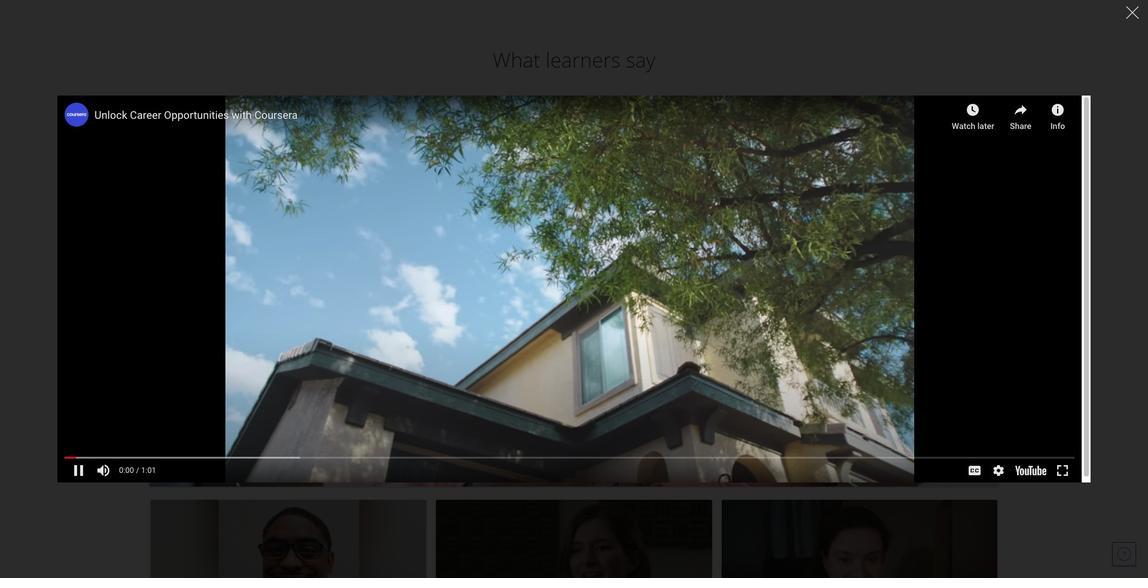 Task type: locate. For each thing, give the bounding box(es) containing it.
say
[[626, 46, 656, 74]]

what
[[493, 46, 540, 74]]



Task type: vqa. For each thing, say whether or not it's contained in the screenshot.
WHAT DO YOU WANT TO LEARN? text field
no



Task type: describe. For each thing, give the bounding box(es) containing it.
close image
[[1126, 5, 1140, 20]]

what learners say
[[493, 46, 656, 74]]

learners
[[546, 46, 621, 74]]

help center image
[[1117, 548, 1132, 562]]



